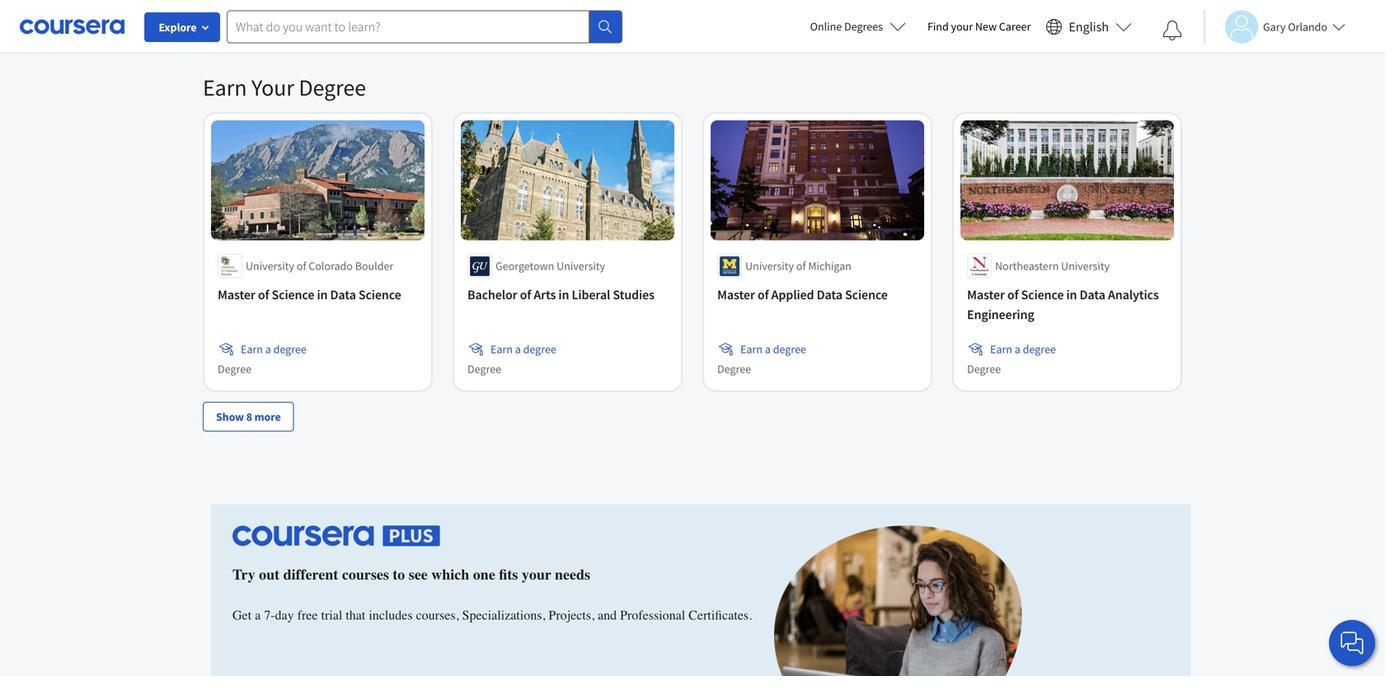Task type: locate. For each thing, give the bounding box(es) containing it.
georgetown university
[[495, 259, 605, 273]]

4 degree from the left
[[1023, 342, 1056, 357]]

earn up 8
[[241, 342, 263, 357]]

liberal
[[572, 287, 610, 303]]

2 degree from the left
[[523, 342, 556, 357]]

university of michigan
[[745, 259, 852, 273]]

earn a degree down applied
[[740, 342, 806, 357]]

career
[[999, 19, 1031, 34]]

data for master of science in data analytics engineering
[[1080, 287, 1105, 303]]

2 horizontal spatial data
[[1080, 287, 1105, 303]]

2 in from the left
[[559, 287, 569, 303]]

1 horizontal spatial in
[[559, 287, 569, 303]]

None search field
[[227, 10, 622, 43]]

master inside the master of science in data analytics engineering
[[967, 287, 1005, 303]]

science down northeastern university
[[1021, 287, 1064, 303]]

a
[[265, 342, 271, 357], [515, 342, 521, 357], [765, 342, 771, 357], [1015, 342, 1021, 357], [255, 608, 261, 623]]

in
[[317, 287, 328, 303], [559, 287, 569, 303], [1066, 287, 1077, 303]]

earn a degree for bachelor of arts in liberal studies
[[491, 342, 556, 357]]

data inside the master of science in data analytics engineering
[[1080, 287, 1105, 303]]

a down engineering
[[1015, 342, 1021, 357]]

earn for bachelor of arts in liberal studies
[[491, 342, 513, 357]]

coursera plus logo image
[[232, 526, 440, 546]]

a for master of applied data science
[[765, 342, 771, 357]]

out
[[259, 566, 280, 583]]

2 horizontal spatial in
[[1066, 287, 1077, 303]]

bachelor of arts in liberal studies link
[[467, 285, 668, 305]]

a left 7-
[[255, 608, 261, 623]]

What do you want to learn? text field
[[227, 10, 589, 43]]

earn a degree down engineering
[[990, 342, 1056, 357]]

3 in from the left
[[1066, 287, 1077, 303]]

of
[[297, 259, 306, 273], [796, 259, 806, 273], [258, 287, 269, 303], [520, 287, 531, 303], [758, 287, 769, 303], [1007, 287, 1019, 303]]

of left colorado
[[297, 259, 306, 273]]

master for master of science in data analytics engineering
[[967, 287, 1005, 303]]

your right fits
[[522, 566, 551, 583]]

degree down applied
[[773, 342, 806, 357]]

of for university of michigan
[[796, 259, 806, 273]]

degrees
[[844, 19, 883, 34]]

university up master of science in data science on the left top
[[246, 259, 294, 273]]

coursera image
[[20, 13, 124, 40]]

master of science in data analytics engineering link
[[967, 285, 1167, 325]]

a down bachelor
[[515, 342, 521, 357]]

earn down the master of applied data science
[[740, 342, 763, 357]]

science down 'boulder'
[[359, 287, 401, 303]]

master of science in data analytics engineering
[[967, 287, 1159, 323]]

in down northeastern university
[[1066, 287, 1077, 303]]

1 master from the left
[[218, 287, 255, 303]]

in inside master of science in data science link
[[317, 287, 328, 303]]

4 earn a degree from the left
[[990, 342, 1056, 357]]

of for university of colorado boulder
[[297, 259, 306, 273]]

in inside bachelor of arts in liberal studies link
[[559, 287, 569, 303]]

0 horizontal spatial your
[[522, 566, 551, 583]]

georgetown
[[495, 259, 554, 273]]

degree down 'arts'
[[523, 342, 556, 357]]

earn a degree down 'arts'
[[491, 342, 556, 357]]

data for master of science in data science
[[330, 287, 356, 303]]

3 data from the left
[[1080, 287, 1105, 303]]

online degrees button
[[797, 8, 919, 45]]

degree for bachelor of arts in liberal studies
[[523, 342, 556, 357]]

see
[[409, 566, 428, 583]]

degree for master of science in data analytics engineering
[[967, 362, 1001, 377]]

science inside the master of science in data analytics engineering
[[1021, 287, 1064, 303]]

your
[[251, 73, 294, 102]]

michigan
[[808, 259, 852, 273]]

degree
[[299, 73, 366, 102], [218, 362, 252, 377], [467, 362, 501, 377], [717, 362, 751, 377], [967, 362, 1001, 377]]

1 degree from the left
[[273, 342, 307, 357]]

2 horizontal spatial master
[[967, 287, 1005, 303]]

of left applied
[[758, 287, 769, 303]]

data down michigan
[[817, 287, 842, 303]]

bachelor
[[467, 287, 517, 303]]

degree down master of science in data science on the left top
[[273, 342, 307, 357]]

1 horizontal spatial master
[[717, 287, 755, 303]]

1 university from the left
[[246, 259, 294, 273]]

science
[[272, 287, 314, 303], [359, 287, 401, 303], [845, 287, 888, 303], [1021, 287, 1064, 303]]

of left 'arts'
[[520, 287, 531, 303]]

of for master of applied data science
[[758, 287, 769, 303]]

orlando
[[1288, 19, 1327, 34]]

courses
[[342, 566, 389, 583]]

of left michigan
[[796, 259, 806, 273]]

1 vertical spatial your
[[522, 566, 551, 583]]

degree for bachelor of arts in liberal studies
[[467, 362, 501, 377]]

0 vertical spatial your
[[951, 19, 973, 34]]

boulder
[[355, 259, 393, 273]]

data down colorado
[[330, 287, 356, 303]]

of inside the master of science in data analytics engineering
[[1007, 287, 1019, 303]]

master of applied data science
[[717, 287, 888, 303]]

0 horizontal spatial master
[[218, 287, 255, 303]]

a down the master of applied data science
[[765, 342, 771, 357]]

earn a degree
[[241, 342, 307, 357], [491, 342, 556, 357], [740, 342, 806, 357], [990, 342, 1056, 357]]

1 horizontal spatial data
[[817, 287, 842, 303]]

northeastern university
[[995, 259, 1110, 273]]

master
[[218, 287, 255, 303], [717, 287, 755, 303], [967, 287, 1005, 303]]

in for analytics
[[1066, 287, 1077, 303]]

3 master from the left
[[967, 287, 1005, 303]]

master for master of science in data science
[[218, 287, 255, 303]]

english
[[1069, 19, 1109, 35]]

in inside the master of science in data analytics engineering
[[1066, 287, 1077, 303]]

try
[[232, 566, 255, 583]]

specializations,
[[462, 608, 545, 623]]

data
[[330, 287, 356, 303], [817, 287, 842, 303], [1080, 287, 1105, 303]]

a for master of science in data science
[[265, 342, 271, 357]]

one
[[473, 566, 495, 583]]

earn down bachelor
[[491, 342, 513, 357]]

0 horizontal spatial in
[[317, 287, 328, 303]]

which
[[431, 566, 469, 583]]

of down university of colorado boulder
[[258, 287, 269, 303]]

university up master of science in data analytics engineering link
[[1061, 259, 1110, 273]]

of up engineering
[[1007, 287, 1019, 303]]

degree for master of science in data analytics engineering
[[1023, 342, 1056, 357]]

fits
[[499, 566, 518, 583]]

4 science from the left
[[1021, 287, 1064, 303]]

8
[[246, 409, 252, 424]]

degree down the master of science in data analytics engineering
[[1023, 342, 1056, 357]]

earn down engineering
[[990, 342, 1012, 357]]

a for master of science in data analytics engineering
[[1015, 342, 1021, 357]]

university up applied
[[745, 259, 794, 273]]

gary orlando
[[1263, 19, 1327, 34]]

northeastern
[[995, 259, 1059, 273]]

0 horizontal spatial data
[[330, 287, 356, 303]]

degree for master of science in data science
[[273, 342, 307, 357]]

in right 'arts'
[[559, 287, 569, 303]]

degree
[[273, 342, 307, 357], [523, 342, 556, 357], [773, 342, 806, 357], [1023, 342, 1056, 357]]

earn a degree for master of science in data science
[[241, 342, 307, 357]]

earn a degree for master of applied data science
[[740, 342, 806, 357]]

online degrees
[[810, 19, 883, 34]]

of for master of science in data analytics engineering
[[1007, 287, 1019, 303]]

1 in from the left
[[317, 287, 328, 303]]

3 degree from the left
[[773, 342, 806, 357]]

2 master from the left
[[717, 287, 755, 303]]

show 8 more button
[[203, 402, 294, 432]]

list
[[203, 13, 1182, 31]]

1 data from the left
[[330, 287, 356, 303]]

of for master of science in data science
[[258, 287, 269, 303]]

university up liberal
[[557, 259, 605, 273]]

master of science in data science
[[218, 287, 401, 303]]

earn a degree down master of science in data science on the left top
[[241, 342, 307, 357]]

in down university of colorado boulder
[[317, 287, 328, 303]]

2 earn a degree from the left
[[491, 342, 556, 357]]

your right find
[[951, 19, 973, 34]]

1 science from the left
[[272, 287, 314, 303]]

free
[[297, 608, 318, 623]]

3 science from the left
[[845, 287, 888, 303]]

your
[[951, 19, 973, 34], [522, 566, 551, 583]]

try out different courses to see which one fits your needs
[[232, 566, 590, 583]]

find
[[927, 19, 949, 34]]

gary orlando button
[[1204, 10, 1346, 43]]

earn for master of science in data analytics engineering
[[990, 342, 1012, 357]]

a up more
[[265, 342, 271, 357]]

trial
[[321, 608, 342, 623]]

degree for master of science in data science
[[218, 362, 252, 377]]

science down michigan
[[845, 287, 888, 303]]

university
[[246, 259, 294, 273], [557, 259, 605, 273], [745, 259, 794, 273], [1061, 259, 1110, 273]]

3 earn a degree from the left
[[740, 342, 806, 357]]

1 earn a degree from the left
[[241, 342, 307, 357]]

data left analytics
[[1080, 287, 1105, 303]]

earn
[[203, 73, 247, 102], [241, 342, 263, 357], [491, 342, 513, 357], [740, 342, 763, 357], [990, 342, 1012, 357]]

science down university of colorado boulder
[[272, 287, 314, 303]]



Task type: describe. For each thing, give the bounding box(es) containing it.
show 8 more
[[216, 409, 281, 424]]

day
[[275, 608, 294, 623]]

courses,
[[416, 608, 459, 623]]

to
[[393, 566, 405, 583]]

woman looking at laptop image
[[774, 526, 1022, 676]]

show
[[216, 409, 244, 424]]

earn your degree collection element
[[193, 46, 1192, 458]]

explore
[[159, 20, 197, 35]]

get
[[232, 608, 252, 623]]

1 horizontal spatial your
[[951, 19, 973, 34]]

that
[[346, 608, 365, 623]]

engineering
[[967, 306, 1034, 323]]

master of applied data science link
[[717, 285, 918, 305]]

find your new career
[[927, 19, 1031, 34]]

a for bachelor of arts in liberal studies
[[515, 342, 521, 357]]

2 science from the left
[[359, 287, 401, 303]]

earn your degree
[[203, 73, 366, 102]]

degree for master of applied data science
[[773, 342, 806, 357]]

earn left 'your'
[[203, 73, 247, 102]]

chat with us image
[[1339, 630, 1365, 656]]

certificates.
[[689, 608, 752, 623]]

english button
[[1039, 0, 1139, 54]]

arts
[[534, 287, 556, 303]]

2 data from the left
[[817, 287, 842, 303]]

earn for master of science in data science
[[241, 342, 263, 357]]

colorado
[[309, 259, 353, 273]]

earn a degree for master of science in data analytics engineering
[[990, 342, 1056, 357]]

in for science
[[317, 287, 328, 303]]

of for bachelor of arts in liberal studies
[[520, 287, 531, 303]]

in for studies
[[559, 287, 569, 303]]

4 university from the left
[[1061, 259, 1110, 273]]

projects,
[[549, 608, 594, 623]]

earn for master of applied data science
[[740, 342, 763, 357]]

degree for master of applied data science
[[717, 362, 751, 377]]

includes
[[369, 608, 413, 623]]

show notifications image
[[1162, 21, 1182, 40]]

gary
[[1263, 19, 1286, 34]]

2 university from the left
[[557, 259, 605, 273]]

professional
[[620, 608, 685, 623]]

studies
[[613, 287, 655, 303]]

bachelor of arts in liberal studies
[[467, 287, 655, 303]]

online
[[810, 19, 842, 34]]

3 university from the left
[[745, 259, 794, 273]]

master for master of applied data science
[[717, 287, 755, 303]]

analytics
[[1108, 287, 1159, 303]]

explore button
[[144, 12, 220, 42]]

and
[[598, 608, 617, 623]]

7-
[[264, 608, 275, 623]]

master of science in data science link
[[218, 285, 418, 305]]

find your new career link
[[919, 16, 1039, 37]]

get a 7-day free trial that includes courses, specializations, projects, and professional certificates.
[[232, 608, 752, 623]]

applied
[[771, 287, 814, 303]]

university of colorado boulder
[[246, 259, 393, 273]]

more
[[254, 409, 281, 424]]

different
[[283, 566, 338, 583]]

needs
[[555, 566, 590, 583]]

new
[[975, 19, 997, 34]]



Task type: vqa. For each thing, say whether or not it's contained in the screenshot.
Communication
no



